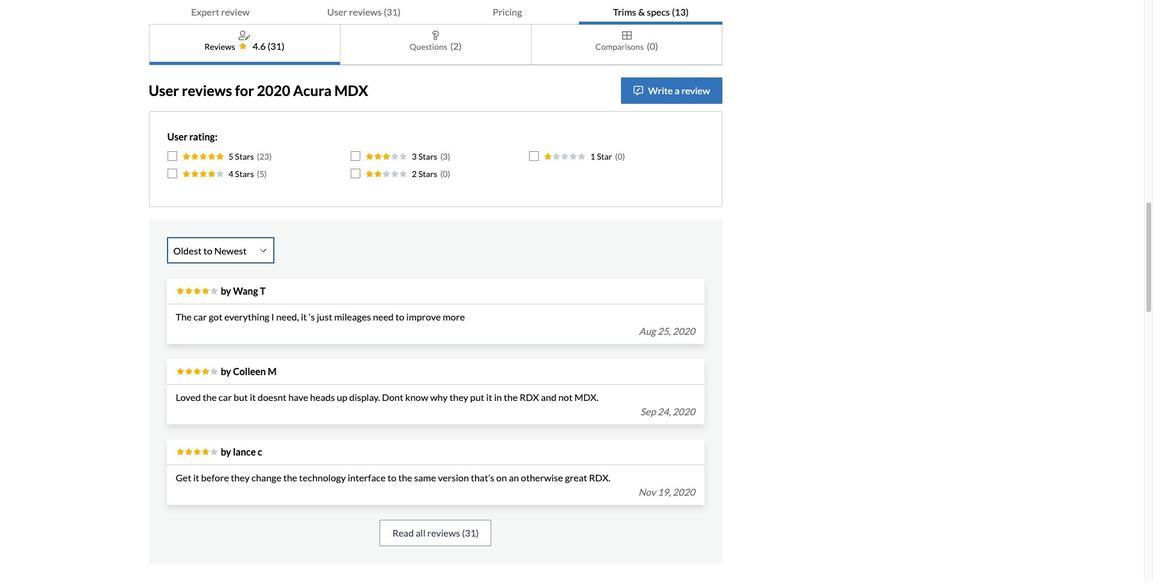 Task type: describe. For each thing, give the bounding box(es) containing it.
0 for 1 star ( 0 )
[[618, 151, 623, 162]]

expert review tab
[[149, 0, 292, 25]]

that's
[[471, 472, 494, 484]]

great
[[565, 472, 587, 484]]

trims & specs (13)
[[613, 6, 689, 17]]

write a review button
[[621, 77, 723, 104]]

aug
[[639, 326, 656, 337]]

user rating:
[[167, 131, 218, 142]]

up
[[337, 392, 347, 403]]

( for 3 stars
[[440, 151, 443, 162]]

comparisons
[[595, 41, 644, 51]]

they inside get it before they change the technology interface to the same version that's on an otherwise great rdx. nov 19, 2020
[[231, 472, 250, 484]]

t
[[260, 285, 266, 297]]

user for user reviews for 2020 acura mdx
[[149, 81, 179, 99]]

technology
[[299, 472, 346, 484]]

2020 inside get it before they change the technology interface to the same version that's on an otherwise great rdx. nov 19, 2020
[[673, 487, 695, 498]]

expert
[[191, 6, 219, 17]]

stars for 5 stars
[[235, 151, 254, 162]]

1
[[590, 151, 595, 162]]

wang
[[233, 285, 258, 297]]

everything
[[224, 311, 270, 323]]

23
[[259, 151, 269, 162]]

user for user rating:
[[167, 131, 188, 142]]

pricing tab
[[436, 0, 579, 25]]

expert review
[[191, 6, 250, 17]]

same
[[414, 472, 436, 484]]

0 for 2 stars ( 0 )
[[443, 169, 448, 179]]

get
[[176, 472, 191, 484]]

acura
[[293, 81, 332, 99]]

by wang t
[[221, 285, 266, 297]]

comment alt edit image
[[634, 86, 643, 96]]

2 3 from the left
[[443, 151, 448, 162]]

the car got everything i need, it 's just mileages need to improve more aug 25, 2020
[[176, 311, 695, 337]]

write
[[648, 85, 673, 96]]

i
[[271, 311, 274, 323]]

24,
[[658, 406, 671, 417]]

comparisons count element
[[647, 39, 658, 53]]

stars for 3 stars
[[418, 151, 437, 162]]

just
[[317, 311, 332, 323]]

doesnt
[[258, 392, 287, 403]]

4
[[229, 169, 233, 179]]

0 horizontal spatial 5
[[229, 151, 233, 162]]

1 vertical spatial (31)
[[268, 40, 285, 52]]

1 vertical spatial 5
[[259, 169, 264, 179]]

it left in
[[486, 392, 492, 403]]

reviews
[[205, 41, 235, 51]]

all
[[416, 527, 426, 539]]

tab list containing expert review
[[149, 0, 723, 25]]

by colleen m
[[221, 366, 277, 377]]

loved
[[176, 392, 201, 403]]

read
[[392, 527, 414, 539]]

before
[[201, 472, 229, 484]]

know
[[405, 392, 428, 403]]

colleen
[[233, 366, 266, 377]]

change
[[251, 472, 281, 484]]

nov
[[638, 487, 656, 498]]

loved the car but it doesnt have heads up display. dont know why they put it in the rdx and not mdx. sep 24, 2020
[[176, 392, 695, 417]]

star
[[597, 151, 612, 162]]

(13)
[[672, 6, 689, 17]]

(2)
[[450, 40, 462, 52]]

lance
[[233, 446, 256, 458]]

get it before they change the technology interface to the same version that's on an otherwise great rdx. nov 19, 2020
[[176, 472, 695, 498]]

( for 5 stars
[[257, 151, 259, 162]]

not
[[558, 392, 573, 403]]

to inside get it before they change the technology interface to the same version that's on an otherwise great rdx. nov 19, 2020
[[388, 472, 397, 484]]

why
[[430, 392, 448, 403]]

user reviews (31) tab
[[292, 0, 436, 25]]

2 stars ( 0 )
[[412, 169, 450, 179]]

an
[[509, 472, 519, 484]]

heads
[[310, 392, 335, 403]]

tab list containing 4.6
[[149, 18, 723, 65]]

trims & specs (13) tab
[[579, 0, 723, 25]]

reviews count element
[[268, 39, 285, 53]]

got
[[209, 311, 223, 323]]

otherwise
[[521, 472, 563, 484]]

mileages
[[334, 311, 371, 323]]

) for 3 stars ( 3 )
[[448, 151, 450, 162]]

user reviews for 2020 acura mdx
[[149, 81, 368, 99]]

on
[[496, 472, 507, 484]]

25,
[[658, 326, 671, 337]]

) for 1 star ( 0 )
[[623, 151, 625, 162]]

more
[[443, 311, 465, 323]]

it inside the car got everything i need, it 's just mileages need to improve more aug 25, 2020
[[301, 311, 307, 323]]

4.6 (31)
[[253, 40, 285, 52]]

) for 5 stars ( 23 )
[[269, 151, 272, 162]]

3 stars ( 3 )
[[412, 151, 450, 162]]

questions
[[410, 41, 447, 51]]

's
[[309, 311, 315, 323]]

by for by colleen m
[[221, 366, 231, 377]]

reviews inside button
[[427, 527, 460, 539]]

the
[[176, 311, 192, 323]]

car inside loved the car but it doesnt have heads up display. dont know why they put it in the rdx and not mdx. sep 24, 2020
[[219, 392, 232, 403]]

need
[[373, 311, 394, 323]]

interface
[[348, 472, 386, 484]]

c
[[258, 446, 262, 458]]

to inside the car got everything i need, it 's just mileages need to improve more aug 25, 2020
[[396, 311, 405, 323]]

sep
[[640, 406, 656, 417]]

&
[[638, 6, 645, 17]]



Task type: vqa. For each thing, say whether or not it's contained in the screenshot.


Task type: locate. For each thing, give the bounding box(es) containing it.
2 horizontal spatial reviews
[[427, 527, 460, 539]]

for
[[235, 81, 254, 99]]

0 horizontal spatial they
[[231, 472, 250, 484]]

to right need
[[396, 311, 405, 323]]

by left lance
[[221, 446, 231, 458]]

3 up '2' at the left
[[412, 151, 417, 162]]

1 vertical spatial they
[[231, 472, 250, 484]]

by for by wang t
[[221, 285, 231, 297]]

it inside get it before they change the technology interface to the same version that's on an otherwise great rdx. nov 19, 2020
[[193, 472, 199, 484]]

1 vertical spatial by
[[221, 366, 231, 377]]

2 vertical spatial by
[[221, 446, 231, 458]]

2
[[412, 169, 417, 179]]

they inside loved the car but it doesnt have heads up display. dont know why they put it in the rdx and not mdx. sep 24, 2020
[[450, 392, 468, 403]]

5
[[229, 151, 233, 162], [259, 169, 264, 179]]

review right a
[[682, 85, 710, 96]]

0 vertical spatial 0
[[618, 151, 623, 162]]

1 horizontal spatial 5
[[259, 169, 264, 179]]

( down 3 stars ( 3 )
[[440, 169, 443, 179]]

1 vertical spatial car
[[219, 392, 232, 403]]

pricing
[[493, 6, 522, 17]]

0 horizontal spatial (31)
[[268, 40, 285, 52]]

( right star
[[615, 151, 618, 162]]

by left colleen
[[221, 366, 231, 377]]

2020 right for
[[257, 81, 290, 99]]

by for by lance c
[[221, 446, 231, 458]]

(31) inside user reviews (31) tab
[[384, 6, 401, 17]]

2020 inside the car got everything i need, it 's just mileages need to improve more aug 25, 2020
[[673, 326, 695, 337]]

0 vertical spatial to
[[396, 311, 405, 323]]

1 horizontal spatial (31)
[[384, 6, 401, 17]]

stars up 2 stars ( 0 )
[[418, 151, 437, 162]]

they left put
[[450, 392, 468, 403]]

) for 2 stars ( 0 )
[[448, 169, 450, 179]]

2 horizontal spatial (31)
[[462, 527, 479, 539]]

1 horizontal spatial they
[[450, 392, 468, 403]]

the right loved
[[203, 392, 217, 403]]

( for 1 star
[[615, 151, 618, 162]]

) for 4 stars ( 5 )
[[264, 169, 267, 179]]

(0)
[[647, 40, 658, 52]]

car
[[194, 311, 207, 323], [219, 392, 232, 403]]

rating:
[[189, 131, 218, 142]]

1 horizontal spatial reviews
[[349, 6, 382, 17]]

th large image
[[622, 31, 632, 40]]

1 vertical spatial review
[[682, 85, 710, 96]]

review inside tab
[[221, 6, 250, 17]]

it
[[301, 311, 307, 323], [250, 392, 256, 403], [486, 392, 492, 403], [193, 472, 199, 484]]

0 vertical spatial (31)
[[384, 6, 401, 17]]

0 horizontal spatial 0
[[443, 169, 448, 179]]

( for 4 stars
[[257, 169, 259, 179]]

1 tab list from the top
[[149, 0, 723, 25]]

1 vertical spatial user
[[149, 81, 179, 99]]

trims
[[613, 6, 636, 17]]

by lance c
[[221, 446, 262, 458]]

improve
[[406, 311, 441, 323]]

by
[[221, 285, 231, 297], [221, 366, 231, 377], [221, 446, 231, 458]]

stars right 4
[[235, 169, 254, 179]]

stars
[[235, 151, 254, 162], [418, 151, 437, 162], [235, 169, 254, 179], [418, 169, 437, 179]]

in
[[494, 392, 502, 403]]

0 right star
[[618, 151, 623, 162]]

car left the but
[[219, 392, 232, 403]]

reviews
[[349, 6, 382, 17], [182, 81, 232, 99], [427, 527, 460, 539]]

2020 right 25,
[[673, 326, 695, 337]]

review inside button
[[682, 85, 710, 96]]

5 up 4
[[229, 151, 233, 162]]

car left got
[[194, 311, 207, 323]]

0 horizontal spatial reviews
[[182, 81, 232, 99]]

the
[[203, 392, 217, 403], [504, 392, 518, 403], [283, 472, 297, 484], [398, 472, 412, 484]]

dont
[[382, 392, 403, 403]]

2020 right 19,
[[673, 487, 695, 498]]

car inside the car got everything i need, it 's just mileages need to improve more aug 25, 2020
[[194, 311, 207, 323]]

and
[[541, 392, 557, 403]]

5 down 23
[[259, 169, 264, 179]]

0 vertical spatial they
[[450, 392, 468, 403]]

question image
[[432, 31, 439, 40]]

2 vertical spatial user
[[167, 131, 188, 142]]

to
[[396, 311, 405, 323], [388, 472, 397, 484]]

user reviews (31)
[[327, 6, 401, 17]]

tab list
[[149, 0, 723, 25], [149, 18, 723, 65]]

rdx.
[[589, 472, 611, 484]]

write a review
[[648, 85, 710, 96]]

0
[[618, 151, 623, 162], [443, 169, 448, 179]]

1 horizontal spatial car
[[219, 392, 232, 403]]

user
[[327, 6, 347, 17], [149, 81, 179, 99], [167, 131, 188, 142]]

2 vertical spatial (31)
[[462, 527, 479, 539]]

1 3 from the left
[[412, 151, 417, 162]]

mdx
[[334, 81, 368, 99]]

(
[[257, 151, 259, 162], [440, 151, 443, 162], [615, 151, 618, 162], [257, 169, 259, 179], [440, 169, 443, 179]]

but
[[234, 392, 248, 403]]

m
[[268, 366, 277, 377]]

1 horizontal spatial 0
[[618, 151, 623, 162]]

review
[[221, 6, 250, 17], [682, 85, 710, 96]]

0 vertical spatial user
[[327, 6, 347, 17]]

1 horizontal spatial review
[[682, 85, 710, 96]]

stars right '2' at the left
[[418, 169, 437, 179]]

it right the but
[[250, 392, 256, 403]]

they
[[450, 392, 468, 403], [231, 472, 250, 484]]

0 vertical spatial review
[[221, 6, 250, 17]]

(31)
[[384, 6, 401, 17], [268, 40, 285, 52], [462, 527, 479, 539]]

stars up 4 stars ( 5 )
[[235, 151, 254, 162]]

stars for 2 stars
[[418, 169, 437, 179]]

2 vertical spatial reviews
[[427, 527, 460, 539]]

reviews inside tab
[[349, 6, 382, 17]]

1 vertical spatial reviews
[[182, 81, 232, 99]]

0 vertical spatial 5
[[229, 151, 233, 162]]

3 up 2 stars ( 0 )
[[443, 151, 448, 162]]

2 by from the top
[[221, 366, 231, 377]]

stars for 4 stars
[[235, 169, 254, 179]]

it right get
[[193, 472, 199, 484]]

19,
[[658, 487, 671, 498]]

( up 2 stars ( 0 )
[[440, 151, 443, 162]]

0 down 3 stars ( 3 )
[[443, 169, 448, 179]]

by left wang
[[221, 285, 231, 297]]

)
[[269, 151, 272, 162], [448, 151, 450, 162], [623, 151, 625, 162], [264, 169, 267, 179], [448, 169, 450, 179]]

0 vertical spatial car
[[194, 311, 207, 323]]

1 horizontal spatial 3
[[443, 151, 448, 162]]

review up user edit image
[[221, 6, 250, 17]]

0 horizontal spatial review
[[221, 6, 250, 17]]

3 by from the top
[[221, 446, 231, 458]]

(31) inside read all reviews (31) button
[[462, 527, 479, 539]]

questions (2)
[[410, 40, 462, 52]]

( down 23
[[257, 169, 259, 179]]

2020 inside loved the car but it doesnt have heads up display. dont know why they put it in the rdx and not mdx. sep 24, 2020
[[673, 406, 695, 417]]

1 star ( 0 )
[[590, 151, 625, 162]]

read all reviews (31)
[[392, 527, 479, 539]]

need,
[[276, 311, 299, 323]]

4 stars ( 5 )
[[229, 169, 267, 179]]

reviews for for
[[182, 81, 232, 99]]

read all reviews (31) button
[[380, 520, 492, 547]]

put
[[470, 392, 484, 403]]

version
[[438, 472, 469, 484]]

1 vertical spatial 0
[[443, 169, 448, 179]]

2 tab list from the top
[[149, 18, 723, 65]]

mdx.
[[575, 392, 599, 403]]

comparisons (0)
[[595, 40, 658, 52]]

5 stars ( 23 )
[[229, 151, 272, 162]]

( for 2 stars
[[440, 169, 443, 179]]

0 vertical spatial reviews
[[349, 6, 382, 17]]

1 by from the top
[[221, 285, 231, 297]]

user inside tab
[[327, 6, 347, 17]]

a
[[675, 85, 680, 96]]

the right change
[[283, 472, 297, 484]]

0 vertical spatial by
[[221, 285, 231, 297]]

have
[[288, 392, 308, 403]]

the right in
[[504, 392, 518, 403]]

it left the 's
[[301, 311, 307, 323]]

2020 right the 24,
[[673, 406, 695, 417]]

they right before at the bottom left
[[231, 472, 250, 484]]

0 horizontal spatial 3
[[412, 151, 417, 162]]

questions count element
[[450, 39, 462, 53]]

to right interface
[[388, 472, 397, 484]]

display.
[[349, 392, 380, 403]]

the left same
[[398, 472, 412, 484]]

specs
[[647, 6, 670, 17]]

0 horizontal spatial car
[[194, 311, 207, 323]]

rdx
[[520, 392, 539, 403]]

reviews for (31)
[[349, 6, 382, 17]]

4.6
[[253, 40, 266, 52]]

user edit image
[[239, 31, 251, 40]]

1 vertical spatial to
[[388, 472, 397, 484]]

( up 4 stars ( 5 )
[[257, 151, 259, 162]]



